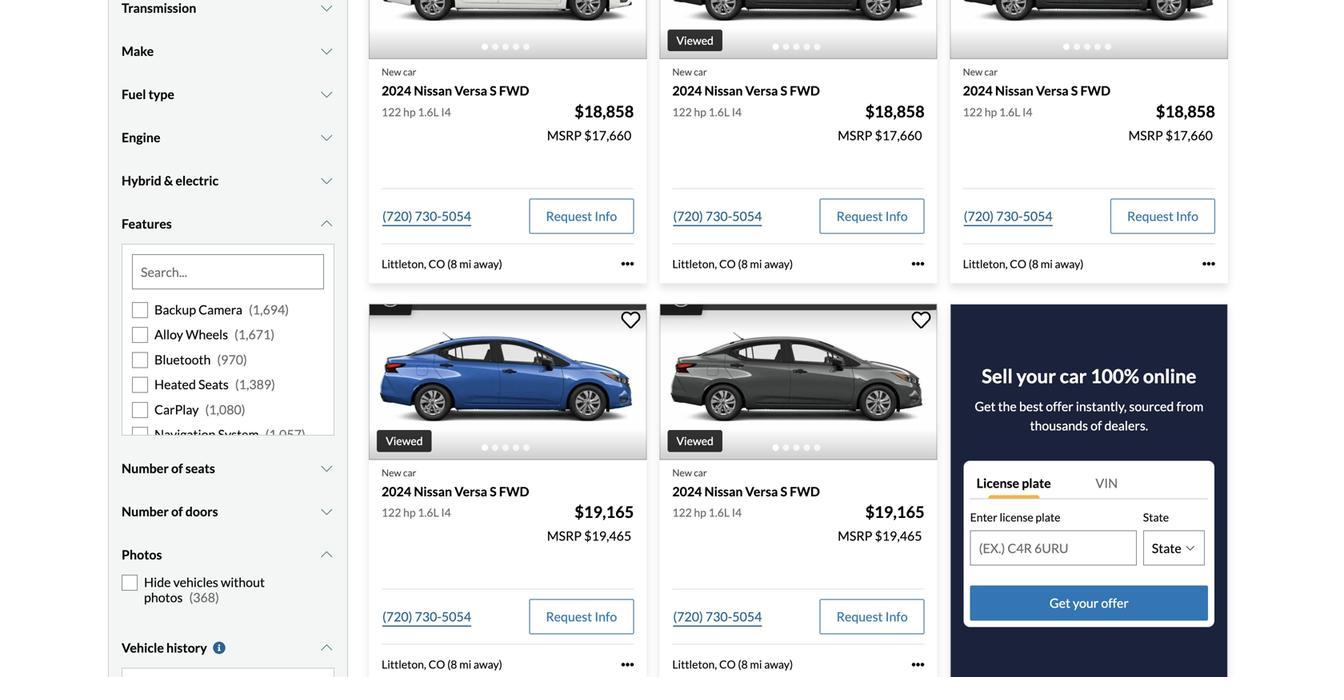 Task type: describe. For each thing, give the bounding box(es) containing it.
i4 for the (720) 730-5054 button related to 3rd ellipsis h image from the left
[[1023, 105, 1033, 119]]

doors
[[185, 504, 218, 520]]

1.6l for 2nd ellipsis h image from the left's the (720) 730-5054 button
[[709, 105, 730, 119]]

fuel type button
[[122, 74, 335, 114]]

3 $18,858 from the left
[[1156, 102, 1216, 121]]

(720) 730-5054 button for 3rd ellipsis h image from the left
[[963, 199, 1054, 234]]

sell
[[982, 365, 1013, 388]]

vin
[[1096, 476, 1118, 491]]

photos
[[122, 547, 162, 563]]

away) for the (720) 730-5054 button related to 3rd ellipsis h image from right
[[474, 257, 502, 271]]

1.6l for the (720) 730-5054 button related to 3rd ellipsis h image from right
[[418, 105, 439, 119]]

(8 for the (720) 730-5054 button related to 3rd ellipsis h image from the left
[[1029, 257, 1039, 271]]

transmission button
[[122, 0, 335, 28]]

2 $18,858 msrp $17,660 from the left
[[838, 102, 925, 143]]

number of seats
[[122, 461, 215, 477]]

request for ellipsis h icon associated with 'gray 2024 nissan versa s fwd sedan front-wheel drive continuously variable transmission' image
[[837, 609, 883, 625]]

1 $17,660 from the left
[[584, 128, 632, 143]]

blue 2024 nissan versa s fwd sedan front-wheel drive continuously variable transmission image
[[369, 304, 647, 460]]

mi for the (720) 730-5054 button related to 3rd ellipsis h image from the left
[[1041, 257, 1053, 271]]

new for the (720) 730-5054 button related to 3rd ellipsis h image from right
[[382, 66, 401, 78]]

$19,465 for blue 2024 nissan versa s fwd sedan front-wheel drive continuously variable transmission image
[[584, 529, 632, 544]]

features button
[[122, 204, 335, 244]]

info for 2nd ellipsis h image from the left
[[886, 208, 908, 224]]

$19,465 for 'gray 2024 nissan versa s fwd sedan front-wheel drive continuously variable transmission' image
[[875, 529, 922, 544]]

info for 3rd ellipsis h image from right
[[595, 208, 617, 224]]

(8 for 2nd ellipsis h image from the left's the (720) 730-5054 button
[[738, 257, 748, 271]]

versa for 2nd ellipsis h image from the left's the (720) 730-5054 button
[[745, 83, 778, 99]]

$19,165 for blue 2024 nissan versa s fwd sedan front-wheel drive continuously variable transmission image
[[575, 503, 634, 522]]

bluetooth
[[154, 352, 211, 368]]

dealers.
[[1105, 418, 1149, 434]]

2 gray 2024 nissan versa s fwd sedan front-wheel drive manual image from the left
[[950, 0, 1228, 59]]

engine button
[[122, 118, 335, 158]]

(970)
[[217, 352, 247, 368]]

license
[[1000, 511, 1034, 525]]

number of doors
[[122, 504, 218, 520]]

get your offer
[[1050, 596, 1129, 612]]

make button
[[122, 31, 335, 71]]

without
[[221, 575, 265, 591]]

$19,165 msrp $19,465 for blue 2024 nissan versa s fwd sedan front-wheel drive continuously variable transmission image
[[547, 503, 634, 544]]

(720) for the (720) 730-5054 button related to 3rd ellipsis h image from right
[[383, 208, 412, 224]]

3 ellipsis h image from the left
[[1203, 258, 1216, 271]]

photos
[[144, 590, 183, 606]]

of for doors
[[171, 504, 183, 520]]

alloy wheels (1,671)
[[154, 327, 275, 343]]

request info for ellipsis h icon associated with 'gray 2024 nissan versa s fwd sedan front-wheel drive continuously variable transmission' image
[[837, 609, 908, 625]]

backup
[[154, 302, 196, 318]]

littleton, for the (720) 730-5054 button related to 3rd ellipsis h image from the left
[[963, 257, 1008, 271]]

seats
[[198, 377, 229, 393]]

5054 for the (720) 730-5054 button related to 3rd ellipsis h image from the left
[[1023, 208, 1053, 224]]

littleton, for 2nd ellipsis h image from the left's the (720) 730-5054 button
[[672, 257, 717, 271]]

history
[[166, 641, 207, 656]]

best
[[1019, 399, 1044, 414]]

number of seats button
[[122, 449, 335, 489]]

122 for 2nd ellipsis h image from the left's the (720) 730-5054 button
[[672, 105, 692, 119]]

littleton, co (8 mi away) for 2nd ellipsis h image from the left's the (720) 730-5054 button
[[672, 257, 793, 271]]

seats
[[185, 461, 215, 477]]

730- for 2nd ellipsis h image from the left's the (720) 730-5054 button
[[706, 208, 732, 224]]

1 gray 2024 nissan versa s fwd sedan front-wheel drive manual image from the left
[[660, 0, 938, 59]]

your for car
[[1017, 365, 1056, 388]]

&
[[164, 173, 173, 188]]

chevron down image for make
[[319, 45, 335, 58]]

state
[[1143, 511, 1169, 525]]

(1,694)
[[249, 302, 289, 318]]

sourced
[[1129, 399, 1174, 414]]

new for 2nd ellipsis h image from the left's the (720) 730-5054 button
[[672, 66, 692, 78]]

enter license plate
[[970, 511, 1061, 525]]

(720) 730-5054 for the (720) 730-5054 button related to 3rd ellipsis h image from right
[[383, 208, 471, 224]]

i4 for 2nd ellipsis h image from the left's the (720) 730-5054 button
[[732, 105, 742, 119]]

info circle image
[[211, 642, 227, 655]]

(720) 730-5054 for 2nd ellipsis h image from the left's the (720) 730-5054 button
[[673, 208, 762, 224]]

fuel type
[[122, 86, 174, 102]]

viewed for 'gray 2024 nissan versa s fwd sedan front-wheel drive continuously variable transmission' image
[[677, 435, 714, 448]]

(1,671)
[[235, 327, 275, 343]]

littleton, co (8 mi away) for the (720) 730-5054 button related to 3rd ellipsis h image from the left
[[963, 257, 1084, 271]]

730- for the (720) 730-5054 button related to 3rd ellipsis h image from right
[[415, 208, 442, 224]]

vin tab
[[1089, 468, 1208, 500]]

Search... field
[[133, 255, 323, 289]]

white 2024 nissan versa s fwd sedan front-wheel drive manual image
[[369, 0, 647, 59]]

carplay
[[154, 402, 199, 418]]

2 $17,660 from the left
[[875, 128, 922, 143]]

license
[[977, 476, 1020, 491]]

chevron down image for number of doors
[[319, 506, 335, 519]]

co for 2nd ellipsis h image from the left's the (720) 730-5054 button
[[719, 257, 736, 271]]

system
[[218, 427, 259, 443]]

msrp for the (720) 730-5054 button related to 3rd ellipsis h image from right
[[547, 128, 582, 143]]

photos button
[[122, 535, 335, 575]]

3 $18,858 msrp $17,660 from the left
[[1129, 102, 1216, 143]]

get your offer button
[[970, 586, 1208, 622]]

1 $18,858 from the left
[[575, 102, 634, 121]]

versa for the (720) 730-5054 button related to 3rd ellipsis h image from right
[[455, 83, 487, 99]]

info for 3rd ellipsis h image from the left
[[1176, 208, 1199, 224]]

co for the (720) 730-5054 button related to 3rd ellipsis h image from right
[[429, 257, 445, 271]]

s for the (720) 730-5054 button related to 3rd ellipsis h image from the left
[[1071, 83, 1078, 99]]

electric
[[176, 173, 219, 188]]

the
[[998, 399, 1017, 414]]

heated seats (1,389)
[[154, 377, 275, 393]]

camera
[[199, 302, 242, 318]]

your for offer
[[1073, 596, 1099, 612]]

122 hp 1.6l i4 for 2nd ellipsis h image from the left's the (720) 730-5054 button
[[672, 105, 742, 119]]

tab list containing license plate
[[970, 468, 1208, 500]]

get for get your offer
[[1050, 596, 1071, 612]]

littleton, co (8 mi away) for the (720) 730-5054 button related to 3rd ellipsis h image from right
[[382, 257, 502, 271]]

sell your car 100% online
[[982, 365, 1197, 388]]

chevron down image for engine
[[319, 131, 335, 144]]

1 ellipsis h image from the left
[[621, 258, 634, 271]]



Task type: locate. For each thing, give the bounding box(es) containing it.
1 horizontal spatial previous image image
[[669, 370, 685, 395]]

hide vehicles without photos
[[144, 575, 265, 606]]

request info for 3rd ellipsis h image from right
[[546, 208, 617, 224]]

number for number of doors
[[122, 504, 169, 520]]

viewed
[[677, 34, 714, 47], [386, 435, 423, 448], [677, 435, 714, 448]]

1 horizontal spatial gray 2024 nissan versa s fwd sedan front-wheel drive manual image
[[950, 0, 1228, 59]]

chevron down image inside transmission dropdown button
[[319, 2, 335, 14]]

2 ellipsis h image from the left
[[912, 258, 925, 271]]

2 chevron down image from the top
[[319, 174, 335, 187]]

Enter license plate field
[[971, 532, 1136, 566]]

navigation
[[154, 427, 216, 443]]

co
[[429, 257, 445, 271], [719, 257, 736, 271], [1010, 257, 1027, 271], [429, 658, 445, 672], [719, 658, 736, 672]]

1 $19,165 from the left
[[575, 503, 634, 522]]

0 horizontal spatial previous image image
[[379, 370, 395, 395]]

next image image for blue 2024 nissan versa s fwd sedan front-wheel drive continuously variable transmission image
[[621, 370, 637, 395]]

0 horizontal spatial $18,858 msrp $17,660
[[547, 102, 634, 143]]

chevron down image inside number of seats dropdown button
[[319, 463, 335, 475]]

122 hp 1.6l i4 for the (720) 730-5054 button related to 3rd ellipsis h image from right
[[382, 105, 451, 119]]

2 vertical spatial of
[[171, 504, 183, 520]]

4 chevron down image from the top
[[319, 463, 335, 475]]

0 horizontal spatial $17,660
[[584, 128, 632, 143]]

chevron down image inside features "dropdown button"
[[319, 218, 335, 231]]

chevron down image inside photos dropdown button
[[319, 549, 335, 562]]

1 vertical spatial chevron down image
[[319, 174, 335, 187]]

1 vertical spatial of
[[171, 461, 183, 477]]

hybrid & electric
[[122, 173, 219, 188]]

viewed for blue 2024 nissan versa s fwd sedan front-wheel drive continuously variable transmission image
[[386, 435, 423, 448]]

number of doors button
[[122, 492, 335, 532]]

info
[[595, 208, 617, 224], [886, 208, 908, 224], [1176, 208, 1199, 224], [595, 609, 617, 625], [886, 609, 908, 625]]

get inside 'get your offer' button
[[1050, 596, 1071, 612]]

2024
[[382, 83, 411, 99], [672, 83, 702, 99], [963, 83, 993, 99], [382, 484, 411, 500], [672, 484, 702, 500]]

chevron down image
[[319, 2, 335, 14], [319, 88, 335, 101], [319, 131, 335, 144], [319, 463, 335, 475], [319, 506, 335, 519], [319, 549, 335, 562], [319, 642, 335, 655]]

of down instantly,
[[1091, 418, 1102, 434]]

heated
[[154, 377, 196, 393]]

5054 for the (720) 730-5054 button related to 3rd ellipsis h image from right
[[442, 208, 471, 224]]

request info
[[546, 208, 617, 224], [837, 208, 908, 224], [1128, 208, 1199, 224], [546, 609, 617, 625], [837, 609, 908, 625]]

1 horizontal spatial $19,465
[[875, 529, 922, 544]]

new for the (720) 730-5054 button related to 3rd ellipsis h image from the left
[[963, 66, 983, 78]]

1 horizontal spatial ellipsis h image
[[912, 258, 925, 271]]

carplay (1,080)
[[154, 402, 245, 418]]

from
[[1177, 399, 1204, 414]]

$18,858 msrp $17,660
[[547, 102, 634, 143], [838, 102, 925, 143], [1129, 102, 1216, 143]]

new car 2024 nissan versa s fwd
[[382, 66, 529, 99], [672, 66, 820, 99], [963, 66, 1111, 99], [382, 467, 529, 500], [672, 467, 820, 500]]

mi
[[459, 257, 471, 271], [750, 257, 762, 271], [1041, 257, 1053, 271], [459, 658, 471, 672], [750, 658, 762, 672]]

get
[[975, 399, 996, 414], [1050, 596, 1071, 612]]

s for the (720) 730-5054 button related to 3rd ellipsis h image from right
[[490, 83, 497, 99]]

0 horizontal spatial $19,165 msrp $19,465
[[547, 503, 634, 544]]

5054 for 2nd ellipsis h image from the left's the (720) 730-5054 button
[[732, 208, 762, 224]]

chevron down image for features
[[319, 218, 335, 231]]

1 $19,165 msrp $19,465 from the left
[[547, 503, 634, 544]]

0 vertical spatial get
[[975, 399, 996, 414]]

request for 2nd ellipsis h image from the left
[[837, 208, 883, 224]]

0 horizontal spatial get
[[975, 399, 996, 414]]

backup camera (1,694)
[[154, 302, 289, 318]]

alloy
[[154, 327, 183, 343]]

$18,858
[[575, 102, 634, 121], [866, 102, 925, 121], [1156, 102, 1216, 121]]

$19,165 msrp $19,465 for 'gray 2024 nissan versa s fwd sedan front-wheel drive continuously variable transmission' image
[[838, 503, 925, 544]]

get left the
[[975, 399, 996, 414]]

2 number from the top
[[122, 504, 169, 520]]

122 hp 1.6l i4 for the (720) 730-5054 button related to 3rd ellipsis h image from the left
[[963, 105, 1033, 119]]

3 chevron down image from the top
[[319, 218, 335, 231]]

away)
[[474, 257, 502, 271], [764, 257, 793, 271], [1055, 257, 1084, 271], [474, 658, 502, 672], [764, 658, 793, 672]]

5054
[[442, 208, 471, 224], [732, 208, 762, 224], [1023, 208, 1053, 224], [442, 609, 471, 625], [732, 609, 762, 625]]

0 vertical spatial chevron down image
[[319, 45, 335, 58]]

5 chevron down image from the top
[[319, 506, 335, 519]]

ellipsis h image
[[621, 659, 634, 672], [912, 659, 925, 672]]

2 horizontal spatial ellipsis h image
[[1203, 258, 1216, 271]]

chevron down image for number of seats
[[319, 463, 335, 475]]

request info button
[[529, 199, 634, 234], [820, 199, 925, 234], [1111, 199, 1216, 234], [529, 600, 634, 635], [820, 600, 925, 635]]

request for 3rd ellipsis h image from right
[[546, 208, 592, 224]]

122
[[382, 105, 401, 119], [672, 105, 692, 119], [963, 105, 983, 119], [382, 506, 401, 520], [672, 506, 692, 520]]

thousands
[[1030, 418, 1088, 434]]

1 chevron down image from the top
[[319, 2, 335, 14]]

1 vertical spatial your
[[1073, 596, 1099, 612]]

0 horizontal spatial gray 2024 nissan versa s fwd sedan front-wheel drive manual image
[[660, 0, 938, 59]]

chevron down image for photos
[[319, 549, 335, 562]]

plate inside license plate tab
[[1022, 476, 1051, 491]]

features
[[122, 216, 172, 232]]

2 next image image from the left
[[912, 370, 928, 395]]

0 vertical spatial offer
[[1046, 399, 1074, 414]]

of left seats on the left bottom
[[171, 461, 183, 477]]

offer
[[1046, 399, 1074, 414], [1101, 596, 1129, 612]]

transmission
[[122, 0, 196, 16]]

1 horizontal spatial $18,858
[[866, 102, 925, 121]]

type
[[149, 86, 174, 102]]

get for get the best offer instantly, sourced from thousands of dealers.
[[975, 399, 996, 414]]

3 chevron down image from the top
[[319, 131, 335, 144]]

get the best offer instantly, sourced from thousands of dealers.
[[975, 399, 1204, 434]]

1 previous image image from the left
[[379, 370, 395, 395]]

previous image image
[[379, 370, 395, 395], [669, 370, 685, 395]]

chevron down image inside fuel type dropdown button
[[319, 88, 335, 101]]

bluetooth (970)
[[154, 352, 247, 368]]

number up number of doors
[[122, 461, 169, 477]]

6 chevron down image from the top
[[319, 549, 335, 562]]

1 number from the top
[[122, 461, 169, 477]]

2 horizontal spatial $18,858
[[1156, 102, 1216, 121]]

(720) 730-5054 button
[[382, 199, 472, 234], [672, 199, 763, 234], [963, 199, 1054, 234], [382, 600, 472, 635], [672, 600, 763, 635]]

your down enter license plate field on the bottom right of the page
[[1073, 596, 1099, 612]]

1 horizontal spatial offer
[[1101, 596, 1129, 612]]

1.6l
[[418, 105, 439, 119], [709, 105, 730, 119], [999, 105, 1021, 119], [418, 506, 439, 520], [709, 506, 730, 520]]

0 vertical spatial number
[[122, 461, 169, 477]]

of left doors
[[171, 504, 183, 520]]

2 chevron down image from the top
[[319, 88, 335, 101]]

request for blue 2024 nissan versa s fwd sedan front-wheel drive continuously variable transmission image ellipsis h icon
[[546, 609, 592, 625]]

nissan
[[414, 83, 452, 99], [705, 83, 743, 99], [995, 83, 1034, 99], [414, 484, 452, 500], [705, 484, 743, 500]]

1 vertical spatial offer
[[1101, 596, 1129, 612]]

vehicle history
[[122, 641, 207, 656]]

2 vertical spatial chevron down image
[[319, 218, 335, 231]]

chevron down image
[[319, 45, 335, 58], [319, 174, 335, 187], [319, 218, 335, 231]]

0 horizontal spatial $18,858
[[575, 102, 634, 121]]

of
[[1091, 418, 1102, 434], [171, 461, 183, 477], [171, 504, 183, 520]]

0 vertical spatial your
[[1017, 365, 1056, 388]]

car
[[403, 66, 416, 78], [694, 66, 707, 78], [985, 66, 998, 78], [1060, 365, 1087, 388], [403, 467, 416, 479], [694, 467, 707, 479]]

2 previous image image from the left
[[669, 370, 685, 395]]

ellipsis h image for 'gray 2024 nissan versa s fwd sedan front-wheel drive continuously variable transmission' image
[[912, 659, 925, 672]]

chevron down image for transmission
[[319, 2, 335, 14]]

(720) for 2nd ellipsis h image from the left's the (720) 730-5054 button
[[673, 208, 703, 224]]

i4 for the (720) 730-5054 button related to 3rd ellipsis h image from right
[[441, 105, 451, 119]]

hybrid
[[122, 173, 161, 188]]

(720)
[[383, 208, 412, 224], [673, 208, 703, 224], [964, 208, 994, 224], [383, 609, 412, 625], [673, 609, 703, 625]]

msrp for the (720) 730-5054 button related to 3rd ellipsis h image from the left
[[1129, 128, 1163, 143]]

your up best
[[1017, 365, 1056, 388]]

of inside get the best offer instantly, sourced from thousands of dealers.
[[1091, 418, 1102, 434]]

ellipsis h image for blue 2024 nissan versa s fwd sedan front-wheel drive continuously variable transmission image
[[621, 659, 634, 672]]

fuel
[[122, 86, 146, 102]]

msrp
[[547, 128, 582, 143], [838, 128, 873, 143], [1129, 128, 1163, 143], [547, 529, 582, 544], [838, 529, 873, 544]]

vehicle history button
[[122, 629, 335, 669]]

request info for 3rd ellipsis h image from the left
[[1128, 208, 1199, 224]]

msrp for 2nd ellipsis h image from the left's the (720) 730-5054 button
[[838, 128, 873, 143]]

0 horizontal spatial $19,465
[[584, 529, 632, 544]]

1 chevron down image from the top
[[319, 45, 335, 58]]

plate
[[1022, 476, 1051, 491], [1036, 511, 1061, 525]]

1 ellipsis h image from the left
[[621, 659, 634, 672]]

previous image image for blue 2024 nissan versa s fwd sedan front-wheel drive continuously variable transmission image
[[379, 370, 395, 395]]

license plate
[[977, 476, 1051, 491]]

2 $19,165 msrp $19,465 from the left
[[838, 503, 925, 544]]

license plate tab
[[970, 468, 1089, 500]]

122 for the (720) 730-5054 button related to 3rd ellipsis h image from right
[[382, 105, 401, 119]]

1 horizontal spatial get
[[1050, 596, 1071, 612]]

(720) 730-5054 for the (720) 730-5054 button related to 3rd ellipsis h image from the left
[[964, 208, 1053, 224]]

make
[[122, 43, 154, 59]]

1 vertical spatial get
[[1050, 596, 1071, 612]]

your inside button
[[1073, 596, 1099, 612]]

$19,165 msrp $19,465
[[547, 503, 634, 544], [838, 503, 925, 544]]

number for number of seats
[[122, 461, 169, 477]]

(1,057)
[[265, 427, 305, 443]]

$19,165 for 'gray 2024 nissan versa s fwd sedan front-wheel drive continuously variable transmission' image
[[866, 503, 925, 522]]

0 vertical spatial plate
[[1022, 476, 1051, 491]]

co for the (720) 730-5054 button related to 3rd ellipsis h image from the left
[[1010, 257, 1027, 271]]

(720) for the (720) 730-5054 button related to 3rd ellipsis h image from the left
[[964, 208, 994, 224]]

chevron down image inside number of doors dropdown button
[[319, 506, 335, 519]]

number
[[122, 461, 169, 477], [122, 504, 169, 520]]

(720) 730-5054 button for 2nd ellipsis h image from the left
[[672, 199, 763, 234]]

1 $18,858 msrp $17,660 from the left
[[547, 102, 634, 143]]

1.6l for the (720) 730-5054 button related to 3rd ellipsis h image from the left
[[999, 105, 1021, 119]]

hide
[[144, 575, 171, 591]]

(8
[[447, 257, 457, 271], [738, 257, 748, 271], [1029, 257, 1039, 271], [447, 658, 457, 672], [738, 658, 748, 672]]

away) for 2nd ellipsis h image from the left's the (720) 730-5054 button
[[764, 257, 793, 271]]

littleton, co (8 mi away)
[[382, 257, 502, 271], [672, 257, 793, 271], [963, 257, 1084, 271], [382, 658, 502, 672], [672, 658, 793, 672]]

2 horizontal spatial $17,660
[[1166, 128, 1213, 143]]

chevron down image inside make dropdown button
[[319, 45, 335, 58]]

plate right "license"
[[1022, 476, 1051, 491]]

chevron down image inside hybrid & electric dropdown button
[[319, 174, 335, 187]]

0 horizontal spatial next image image
[[621, 370, 637, 395]]

(720) 730-5054 button for 3rd ellipsis h image from right
[[382, 199, 472, 234]]

2 ellipsis h image from the left
[[912, 659, 925, 672]]

enter
[[970, 511, 998, 525]]

request info for blue 2024 nissan versa s fwd sedan front-wheel drive continuously variable transmission image ellipsis h icon
[[546, 609, 617, 625]]

mi for the (720) 730-5054 button related to 3rd ellipsis h image from right
[[459, 257, 471, 271]]

(8 for the (720) 730-5054 button related to 3rd ellipsis h image from right
[[447, 257, 457, 271]]

mi for 2nd ellipsis h image from the left's the (720) 730-5054 button
[[750, 257, 762, 271]]

versa
[[455, 83, 487, 99], [745, 83, 778, 99], [1036, 83, 1069, 99], [455, 484, 487, 500], [745, 484, 778, 500]]

request
[[546, 208, 592, 224], [837, 208, 883, 224], [1128, 208, 1174, 224], [546, 609, 592, 625], [837, 609, 883, 625]]

versa for the (720) 730-5054 button related to 3rd ellipsis h image from the left
[[1036, 83, 1069, 99]]

(1,080)
[[205, 402, 245, 418]]

offer inside 'get your offer' button
[[1101, 596, 1129, 612]]

gray 2024 nissan versa s fwd sedan front-wheel drive manual image
[[660, 0, 938, 59], [950, 0, 1228, 59]]

1 horizontal spatial $17,660
[[875, 128, 922, 143]]

1 $19,465 from the left
[[584, 529, 632, 544]]

vehicles
[[173, 575, 218, 591]]

2 $19,165 from the left
[[866, 503, 925, 522]]

offer inside get the best offer instantly, sourced from thousands of dealers.
[[1046, 399, 1074, 414]]

littleton, for the (720) 730-5054 button related to 3rd ellipsis h image from right
[[382, 257, 426, 271]]

hybrid & electric button
[[122, 161, 335, 201]]

chevron down image for hybrid & electric
[[319, 174, 335, 187]]

730- for the (720) 730-5054 button related to 3rd ellipsis h image from the left
[[996, 208, 1023, 224]]

littleton,
[[382, 257, 426, 271], [672, 257, 717, 271], [963, 257, 1008, 271], [382, 658, 426, 672], [672, 658, 717, 672]]

100%
[[1091, 365, 1140, 388]]

2 horizontal spatial $18,858 msrp $17,660
[[1129, 102, 1216, 143]]

0 horizontal spatial ellipsis h image
[[621, 258, 634, 271]]

0 horizontal spatial offer
[[1046, 399, 1074, 414]]

2 $18,858 from the left
[[866, 102, 925, 121]]

previous image image for 'gray 2024 nissan versa s fwd sedan front-wheel drive continuously variable transmission' image
[[669, 370, 685, 395]]

1 horizontal spatial ellipsis h image
[[912, 659, 925, 672]]

get down enter license plate field on the bottom right of the page
[[1050, 596, 1071, 612]]

0 horizontal spatial ellipsis h image
[[621, 659, 634, 672]]

your
[[1017, 365, 1056, 388], [1073, 596, 1099, 612]]

1 next image image from the left
[[621, 370, 637, 395]]

vehicle
[[122, 641, 164, 656]]

2 $19,465 from the left
[[875, 529, 922, 544]]

0 horizontal spatial $19,165
[[575, 503, 634, 522]]

s for 2nd ellipsis h image from the left's the (720) 730-5054 button
[[781, 83, 787, 99]]

122 for the (720) 730-5054 button related to 3rd ellipsis h image from the left
[[963, 105, 983, 119]]

1 horizontal spatial next image image
[[912, 370, 928, 395]]

1 vertical spatial number
[[122, 504, 169, 520]]

1 horizontal spatial $19,165 msrp $19,465
[[838, 503, 925, 544]]

(720) 730-5054
[[383, 208, 471, 224], [673, 208, 762, 224], [964, 208, 1053, 224], [383, 609, 471, 625], [673, 609, 762, 625]]

away) for the (720) 730-5054 button related to 3rd ellipsis h image from the left
[[1055, 257, 1084, 271]]

number up photos
[[122, 504, 169, 520]]

ellipsis h image
[[621, 258, 634, 271], [912, 258, 925, 271], [1203, 258, 1216, 271]]

engine
[[122, 130, 160, 145]]

tab list
[[970, 468, 1208, 500]]

1 horizontal spatial $19,165
[[866, 503, 925, 522]]

1 vertical spatial plate
[[1036, 511, 1061, 525]]

gray 2024 nissan versa s fwd sedan front-wheel drive continuously variable transmission image
[[660, 304, 938, 460]]

request info for 2nd ellipsis h image from the left
[[837, 208, 908, 224]]

1 horizontal spatial $18,858 msrp $17,660
[[838, 102, 925, 143]]

instantly,
[[1076, 399, 1127, 414]]

(1,389)
[[235, 377, 275, 393]]

get inside get the best offer instantly, sourced from thousands of dealers.
[[975, 399, 996, 414]]

plate right license
[[1036, 511, 1061, 525]]

3 $17,660 from the left
[[1166, 128, 1213, 143]]

7 chevron down image from the top
[[319, 642, 335, 655]]

new
[[382, 66, 401, 78], [672, 66, 692, 78], [963, 66, 983, 78], [382, 467, 401, 479], [672, 467, 692, 479]]

request for 3rd ellipsis h image from the left
[[1128, 208, 1174, 224]]

chevron down image inside engine dropdown button
[[319, 131, 335, 144]]

chevron down image for fuel type
[[319, 88, 335, 101]]

navigation system (1,057)
[[154, 427, 305, 443]]

online
[[1143, 365, 1197, 388]]

wheels
[[186, 327, 228, 343]]

of for seats
[[171, 461, 183, 477]]

0 horizontal spatial your
[[1017, 365, 1056, 388]]

0 vertical spatial of
[[1091, 418, 1102, 434]]

next image image for 'gray 2024 nissan versa s fwd sedan front-wheel drive continuously variable transmission' image
[[912, 370, 928, 395]]

1 horizontal spatial your
[[1073, 596, 1099, 612]]

fwd
[[499, 83, 529, 99], [790, 83, 820, 99], [1081, 83, 1111, 99], [499, 484, 529, 500], [790, 484, 820, 500]]

(368)
[[189, 590, 219, 606]]

next image image
[[621, 370, 637, 395], [912, 370, 928, 395]]

$17,660
[[584, 128, 632, 143], [875, 128, 922, 143], [1166, 128, 1213, 143]]



Task type: vqa. For each thing, say whether or not it's contained in the screenshot.
we'll
no



